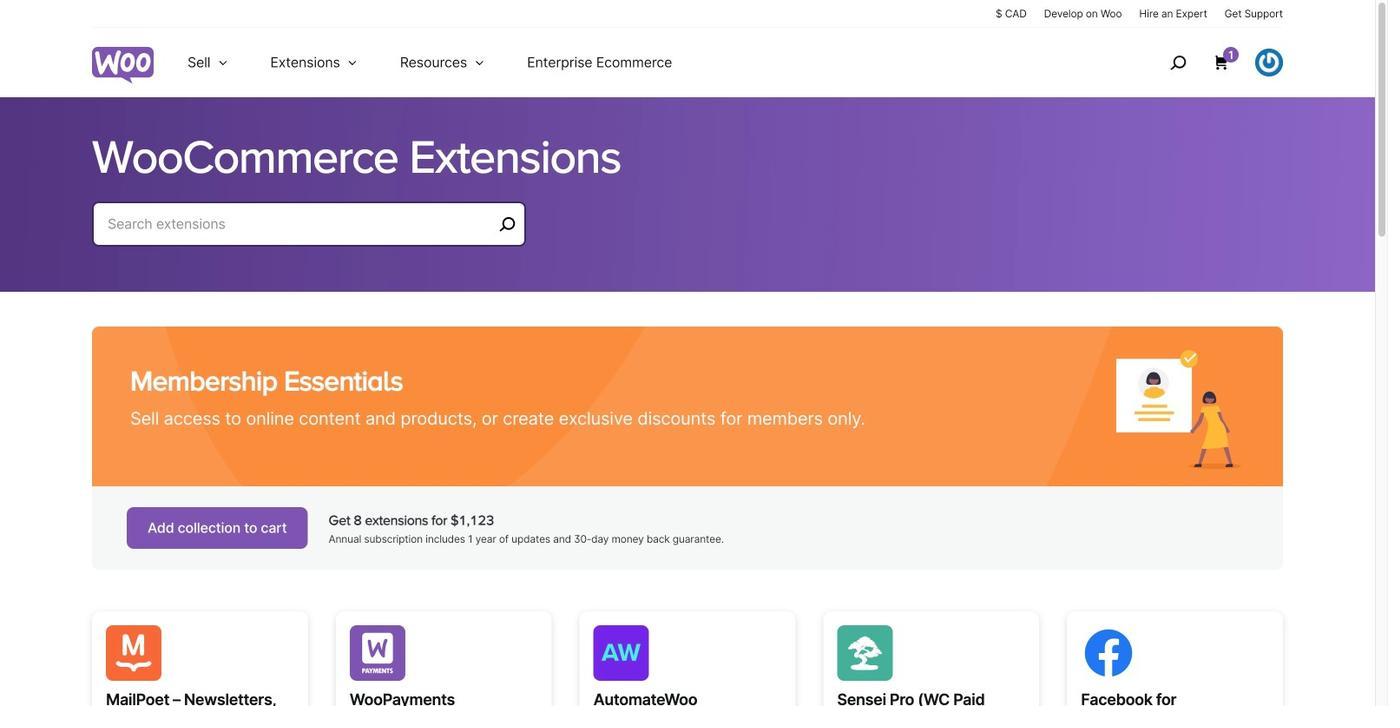 Task type: describe. For each thing, give the bounding box(es) containing it.
open account menu image
[[1256, 49, 1284, 76]]

service navigation menu element
[[1133, 34, 1284, 91]]

search image
[[1165, 49, 1193, 76]]

Search extensions search field
[[108, 212, 493, 236]]



Task type: vqa. For each thing, say whether or not it's contained in the screenshot.
1st Show subcategories icon from the top of the page
no



Task type: locate. For each thing, give the bounding box(es) containing it.
None search field
[[92, 201, 526, 268]]



